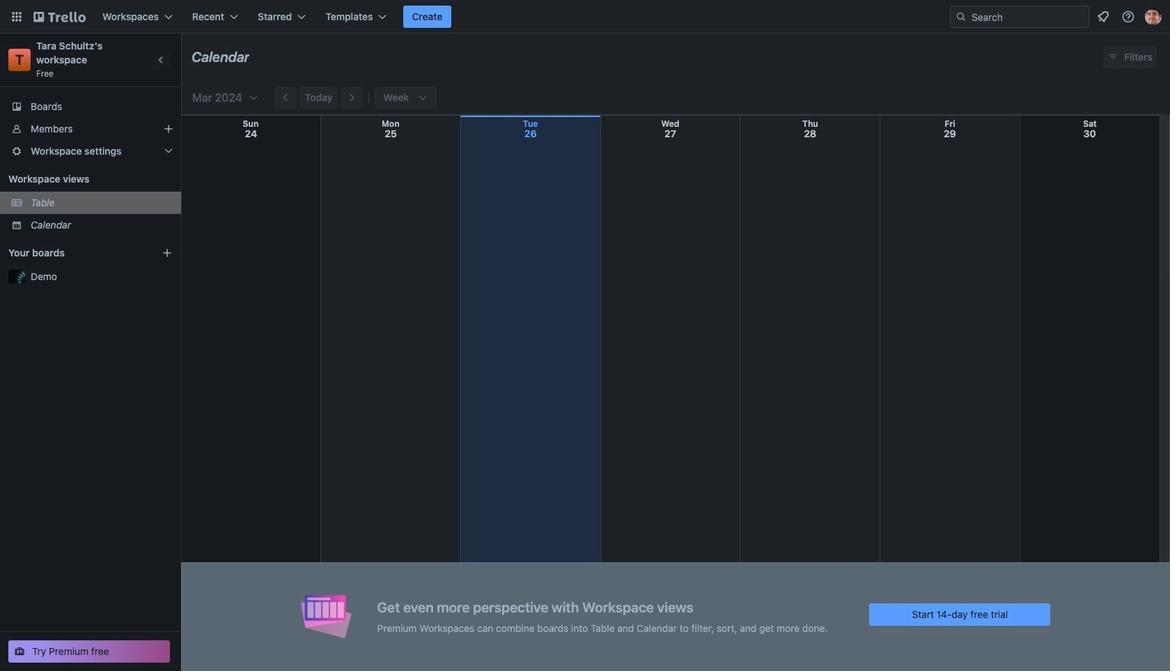 Task type: locate. For each thing, give the bounding box(es) containing it.
search image
[[956, 11, 967, 22]]

None text field
[[192, 44, 250, 70]]

add board image
[[162, 247, 173, 259]]

your boards with 1 items element
[[8, 245, 141, 261]]

open information menu image
[[1122, 10, 1136, 24]]

workspace navigation collapse icon image
[[152, 50, 171, 70]]

back to home image
[[33, 6, 86, 28]]

0 notifications image
[[1096, 8, 1112, 25]]

Search field
[[951, 6, 1090, 28]]



Task type: vqa. For each thing, say whether or not it's contained in the screenshot.
"0 Notifications" image
yes



Task type: describe. For each thing, give the bounding box(es) containing it.
primary element
[[0, 0, 1171, 33]]

james peterson (jamespeterson93) image
[[1146, 8, 1162, 25]]



